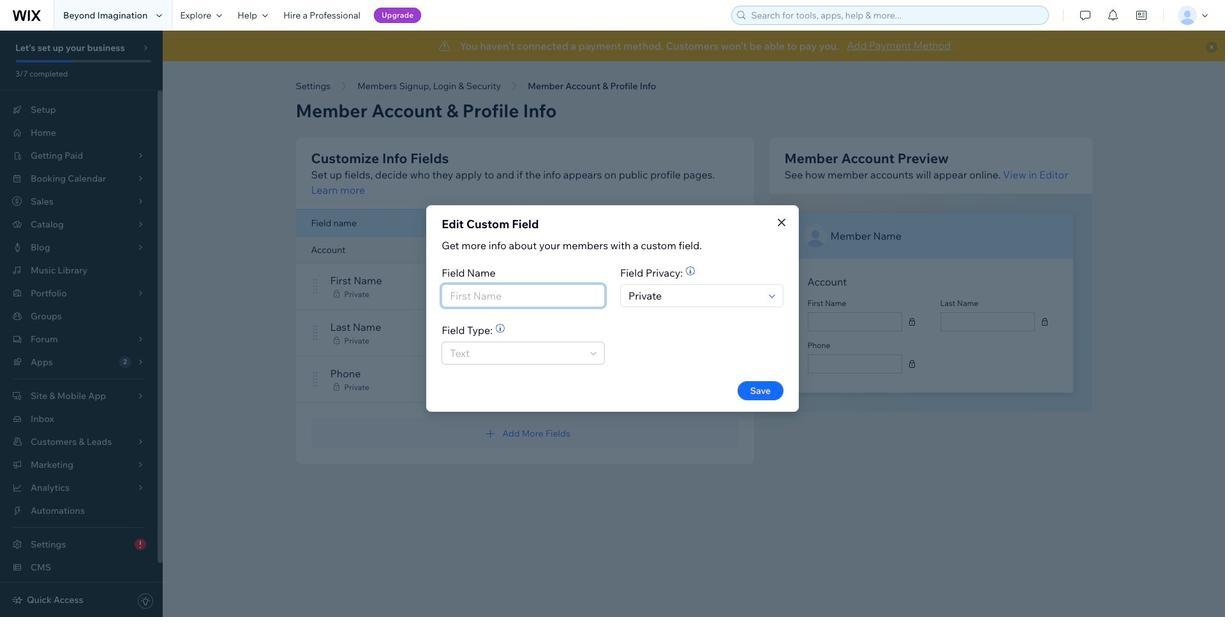 Task type: locate. For each thing, give the bounding box(es) containing it.
None field
[[625, 285, 765, 307]]

-Select Type- field
[[446, 343, 587, 364]]

sidebar element
[[0, 31, 163, 618]]

None text field
[[945, 313, 1031, 331], [812, 356, 898, 373], [945, 313, 1031, 331], [812, 356, 898, 373]]

alert
[[163, 31, 1226, 61]]

None text field
[[812, 313, 898, 331]]

Search for tools, apps, help & more... field
[[748, 6, 1045, 24]]



Task type: describe. For each thing, give the bounding box(es) containing it.
E.g. Birth Date field
[[446, 285, 601, 307]]



Task type: vqa. For each thing, say whether or not it's contained in the screenshot.
Sidebar element on the left of the page
yes



